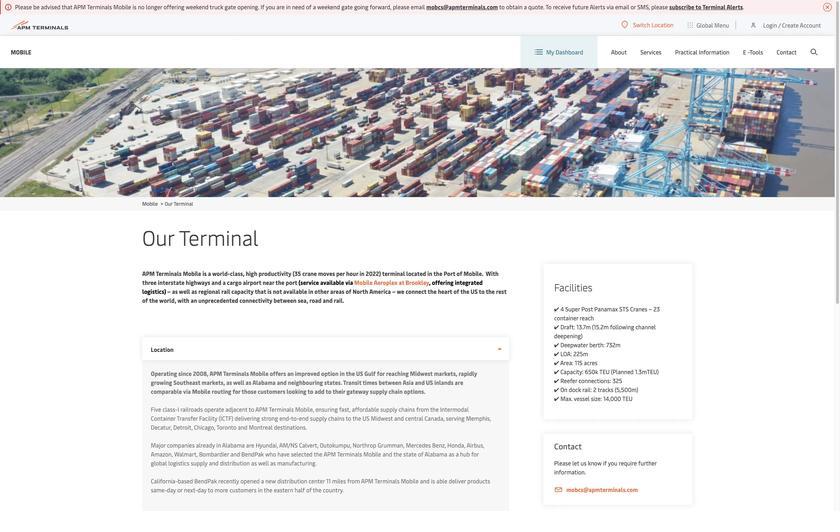 Task type: locate. For each thing, give the bounding box(es) containing it.
✔ down 'deepening)'
[[554, 341, 559, 349]]

to
[[499, 3, 505, 11], [696, 3, 702, 11], [479, 287, 485, 295], [308, 387, 314, 395], [326, 387, 332, 395], [249, 405, 254, 413], [346, 414, 351, 422], [208, 486, 213, 494]]

further
[[639, 459, 657, 467]]

1 vertical spatial distribution
[[277, 477, 307, 485]]

my dashboard
[[547, 48, 583, 56]]

alerts up menu on the right top of the page
[[727, 3, 743, 11]]

✔
[[554, 305, 559, 313], [554, 323, 559, 331], [554, 341, 559, 349], [554, 350, 559, 358], [554, 359, 559, 367], [554, 368, 559, 376], [554, 377, 559, 385], [554, 386, 559, 394], [554, 395, 559, 403]]

central
[[405, 414, 423, 422]]

2022)
[[366, 270, 381, 277]]

and left able
[[420, 477, 430, 485]]

an right offers
[[287, 370, 294, 377]]

teu down (5,500m)
[[623, 395, 633, 403]]

well inside 'major companies already in alabama are hyundai, am/ns calvert, outokumpu, northrop grumman, mercedes benz, honda, airbus, amazon, walmart, bombardier and bendpak who have selected the apm terminals mobile and the state of alabama as a hub for global logistics supply and distribution as well as manufacturing.'
[[258, 459, 269, 467]]

0 horizontal spatial midwest
[[371, 414, 393, 422]]

/
[[779, 21, 781, 29]]

is
[[133, 3, 137, 11], [203, 270, 207, 277], [268, 287, 272, 295], [431, 477, 435, 485]]

0 vertical spatial distribution
[[220, 459, 250, 467]]

customers inside the operating since 2008, apm terminals mobile offers an improved option in the us gulf for reaching midwest markets, rapidly growing southeast markets, as well as alabama and neighbouring states. transit times between asia and us inlands are comparable via mobile routing for those customers looking to add to their gateway supply chain options.
[[258, 387, 286, 395]]

supply
[[370, 387, 388, 395], [381, 405, 397, 413], [310, 414, 327, 422], [191, 459, 208, 467]]

is up "highways"
[[203, 270, 207, 277]]

0 horizontal spatial you
[[266, 3, 275, 11]]

0 vertical spatial midwest
[[410, 370, 433, 377]]

0 horizontal spatial mobile link
[[11, 47, 31, 56]]

alabama down toronto
[[222, 441, 245, 449]]

– inside the ✔ 4 super post panamax sts cranes – 23 container reach ✔ draft: 13.7m (15.2m following channel deepening) ✔ deepwater berth: 732m ✔ loa: 225m ✔ area: 115 acres ✔ capacity: 650k teu (planned 1.3mteu) ✔ reefer connections: 325 ✔ on dock rail: 2 tracks (5,500m) ✔ max. vessel size: 14,000 teu
[[649, 305, 652, 313]]

the inside the operating since 2008, apm terminals mobile offers an improved option in the us gulf for reaching midwest markets, rapidly growing southeast markets, as well as alabama and neighbouring states. transit times between asia and us inlands are comparable via mobile routing for those customers looking to add to their gateway supply chain options.
[[346, 370, 355, 377]]

gate left going
[[342, 3, 353, 11]]

mobile > our terminal
[[142, 200, 193, 207]]

for left those
[[233, 387, 241, 395]]

0 vertical spatial from
[[417, 405, 429, 413]]

as up 'routing'
[[226, 379, 232, 386]]

0 vertical spatial are
[[277, 3, 285, 11]]

8 ✔ from the top
[[554, 386, 559, 394]]

1 horizontal spatial available
[[320, 278, 344, 286]]

day down california-
[[167, 486, 176, 494]]

midwest up asia
[[410, 370, 433, 377]]

reefer
[[561, 377, 578, 385]]

terminals
[[87, 3, 112, 11], [156, 270, 182, 277], [223, 370, 249, 377], [269, 405, 294, 413], [337, 450, 362, 458], [375, 477, 400, 485]]

1 vertical spatial our
[[142, 223, 174, 251]]

looking
[[287, 387, 307, 395]]

us
[[471, 287, 478, 295], [356, 370, 363, 377], [426, 379, 433, 386], [363, 414, 370, 422]]

as up opened
[[251, 459, 257, 467]]

and down delivering at the left
[[238, 423, 248, 431]]

please inside please let us know if you require further information.
[[554, 459, 571, 467]]

in down opened
[[258, 486, 263, 494]]

1 horizontal spatial customers
[[258, 387, 286, 395]]

2
[[594, 386, 597, 394]]

2 horizontal spatial are
[[455, 379, 464, 386]]

from
[[417, 405, 429, 413], [347, 477, 360, 485]]

1 vertical spatial are
[[455, 379, 464, 386]]

capacity
[[232, 287, 254, 295]]

gate right truck
[[225, 3, 236, 11]]

us inside the – as well as regional rail capacity that is not available in other areas of north america – we connect the heart of the us to the rest of the world, with an unprecedented connectivity between sea, road and rail.
[[471, 287, 478, 295]]

1 email from the left
[[411, 3, 425, 11]]

well inside the – as well as regional rail capacity that is not available in other areas of north america – we connect the heart of the us to the rest of the world, with an unprecedented connectivity between sea, road and rail.
[[179, 287, 190, 295]]

please right forward,
[[393, 3, 410, 11]]

crane
[[302, 270, 317, 277]]

0 horizontal spatial chains
[[328, 414, 345, 422]]

0 vertical spatial alabama
[[253, 379, 276, 386]]

1 horizontal spatial via
[[345, 278, 353, 286]]

0 vertical spatial between
[[274, 296, 297, 304]]

1 vertical spatial bendpak
[[194, 477, 217, 485]]

2 horizontal spatial well
[[258, 459, 269, 467]]

are down rapidly
[[455, 379, 464, 386]]

2 alerts from the left
[[727, 3, 743, 11]]

0 horizontal spatial or
[[177, 486, 183, 494]]

0 vertical spatial contact
[[777, 48, 797, 56]]

end
[[299, 414, 309, 422]]

0 vertical spatial teu
[[600, 368, 610, 376]]

our
[[165, 200, 173, 207], [142, 223, 174, 251]]

in up (service available via mobile aeroplex at brookley
[[360, 270, 365, 277]]

1 vertical spatial via
[[345, 278, 353, 286]]

as up those
[[246, 379, 251, 386]]

0 horizontal spatial weekend
[[186, 3, 209, 11]]

offering inside , offering integrated logistics)
[[432, 278, 454, 286]]

fast,
[[339, 405, 351, 413]]

1 horizontal spatial distribution
[[277, 477, 307, 485]]

✔ left loa:
[[554, 350, 559, 358]]

well down who
[[258, 459, 269, 467]]

a inside california-based bendpak recently opened a new distribution center 11 miles from apm terminals mobile and is able deliver products same-day or next-day to more customers in the eastern half of the country.
[[261, 477, 264, 485]]

an
[[191, 296, 197, 304], [287, 370, 294, 377]]

located
[[406, 270, 426, 277]]

the up transit
[[346, 370, 355, 377]]

1 horizontal spatial weekend
[[317, 3, 340, 11]]

berth:
[[590, 341, 605, 349]]

are left need
[[277, 3, 285, 11]]

same-
[[151, 486, 167, 494]]

1 vertical spatial available
[[283, 287, 307, 295]]

1 vertical spatial alabama
[[222, 441, 245, 449]]

contact button
[[777, 36, 797, 68]]

railroads
[[181, 405, 203, 413]]

well up those
[[233, 379, 244, 386]]

0 horizontal spatial email
[[411, 3, 425, 11]]

please
[[393, 3, 410, 11], [652, 3, 668, 11]]

between
[[274, 296, 297, 304], [379, 379, 402, 386]]

0 vertical spatial well
[[179, 287, 190, 295]]

1 horizontal spatial that
[[255, 287, 266, 295]]

canada,
[[425, 414, 445, 422]]

2 horizontal spatial –
[[649, 305, 652, 313]]

(35
[[293, 270, 301, 277]]

is inside california-based bendpak recently opened a new distribution center 11 miles from apm terminals mobile and is able deliver products same-day or next-day to more customers in the eastern half of the country.
[[431, 477, 435, 485]]

us down integrated
[[471, 287, 478, 295]]

1 alerts from the left
[[590, 3, 606, 11]]

midwest down affordable
[[371, 414, 393, 422]]

offering right longer
[[164, 3, 184, 11]]

2 vertical spatial are
[[246, 441, 254, 449]]

2 horizontal spatial via
[[607, 3, 614, 11]]

well
[[179, 287, 190, 295], [233, 379, 244, 386], [258, 459, 269, 467]]

is left not
[[268, 287, 272, 295]]

of down 'logistics)'
[[142, 296, 148, 304]]

the
[[434, 270, 443, 277], [276, 278, 285, 286], [428, 287, 437, 295], [461, 287, 470, 295], [486, 287, 495, 295], [149, 296, 158, 304], [346, 370, 355, 377], [430, 405, 439, 413], [353, 414, 361, 422], [314, 450, 323, 458], [394, 450, 402, 458], [264, 486, 273, 494], [313, 486, 322, 494]]

–
[[167, 287, 171, 295], [392, 287, 396, 295], [649, 305, 652, 313]]

– up world,
[[167, 287, 171, 295]]

1 vertical spatial midwest
[[371, 414, 393, 422]]

and down world-
[[212, 278, 221, 286]]

1 weekend from the left
[[186, 3, 209, 11]]

1 horizontal spatial or
[[631, 3, 636, 11]]

mobile inside california-based bendpak recently opened a new distribution center 11 miles from apm terminals mobile and is able deliver products same-day or next-day to more customers in the eastern half of the country.
[[401, 477, 419, 485]]

sts
[[620, 305, 629, 313]]

1 horizontal spatial between
[[379, 379, 402, 386]]

1 vertical spatial mobile link
[[142, 200, 158, 207]]

as
[[172, 287, 178, 295], [191, 287, 197, 295], [226, 379, 232, 386], [246, 379, 251, 386], [449, 450, 455, 458], [251, 459, 257, 467], [270, 459, 276, 467]]

brookley
[[406, 278, 429, 286]]

neighbouring
[[288, 379, 323, 386]]

terminals inside five class-i railroads operate adjacent to apm terminals mobile, ensuring fast, affordable supply chains from the intermodal container transfer facility (ictf) delivering strong end-to-end supply chains to the us midwest and central canada, serving memphis, decatur, detroit, chicago, toronto and montreal destinations.
[[269, 405, 294, 413]]

available down port
[[283, 287, 307, 295]]

are inside 'major companies already in alabama are hyundai, am/ns calvert, outokumpu, northrop grumman, mercedes benz, honda, airbus, amazon, walmart, bombardier and bendpak who have selected the apm terminals mobile and the state of alabama as a hub for global logistics supply and distribution as well as manufacturing.'
[[246, 441, 254, 449]]

teu
[[600, 368, 610, 376], [623, 395, 633, 403]]

115
[[575, 359, 583, 367]]

0 horizontal spatial available
[[283, 287, 307, 295]]

1 horizontal spatial contact
[[777, 48, 797, 56]]

mobile aeroplex at brookley link
[[354, 278, 429, 286]]

and down other
[[323, 296, 333, 304]]

1 horizontal spatial email
[[615, 3, 630, 11]]

✔ left max.
[[554, 395, 559, 403]]

(5,500m)
[[615, 386, 639, 394]]

(service
[[299, 278, 319, 286]]

adjacent
[[226, 405, 248, 413]]

0 horizontal spatial between
[[274, 296, 297, 304]]

inlands
[[435, 379, 454, 386]]

1 vertical spatial please
[[554, 459, 571, 467]]

since
[[178, 370, 192, 377]]

0 vertical spatial for
[[377, 370, 385, 377]]

2 ✔ from the top
[[554, 323, 559, 331]]

if
[[603, 459, 607, 467]]

2 weekend from the left
[[317, 3, 340, 11]]

2 email from the left
[[615, 3, 630, 11]]

terminals inside the operating since 2008, apm terminals mobile offers an improved option in the us gulf for reaching midwest markets, rapidly growing southeast markets, as well as alabama and neighbouring states. transit times between asia and us inlands are comparable via mobile routing for those customers looking to add to their gateway supply chain options.
[[223, 370, 249, 377]]

3 ✔ from the top
[[554, 341, 559, 349]]

as down "interstate" on the left
[[172, 287, 178, 295]]

✔ left on
[[554, 386, 559, 394]]

0 horizontal spatial day
[[167, 486, 176, 494]]

location
[[652, 21, 674, 29], [151, 346, 174, 353]]

an right with
[[191, 296, 197, 304]]

for down "airbus,"
[[472, 450, 479, 458]]

1 ✔ from the top
[[554, 305, 559, 313]]

at
[[399, 278, 405, 286]]

teu right 650k
[[600, 368, 610, 376]]

from right miles
[[347, 477, 360, 485]]

2 vertical spatial via
[[183, 387, 191, 395]]

1 vertical spatial location
[[151, 346, 174, 353]]

0 vertical spatial markets,
[[434, 370, 458, 377]]

us inside five class-i railroads operate adjacent to apm terminals mobile, ensuring fast, affordable supply chains from the intermodal container transfer facility (ictf) delivering strong end-to-end supply chains to the us midwest and central canada, serving memphis, decatur, detroit, chicago, toronto and montreal destinations.
[[363, 414, 370, 422]]

1 vertical spatial that
[[255, 287, 266, 295]]

1 horizontal spatial gate
[[342, 3, 353, 11]]

a up rail
[[223, 278, 226, 286]]

distribution up half
[[277, 477, 307, 485]]

and inside the – as well as regional rail capacity that is not available in other areas of north america – we connect the heart of the us to the rest of the world, with an unprecedented connectivity between sea, road and rail.
[[323, 296, 333, 304]]

mercedes
[[406, 441, 431, 449]]

1 horizontal spatial you
[[608, 459, 618, 467]]

growing
[[151, 379, 172, 386]]

0 horizontal spatial well
[[179, 287, 190, 295]]

apm up strong
[[256, 405, 268, 413]]

6 ✔ from the top
[[554, 368, 559, 376]]

via down southeast
[[183, 387, 191, 395]]

a right obtain
[[524, 3, 527, 11]]

supply inside the operating since 2008, apm terminals mobile offers an improved option in the us gulf for reaching midwest markets, rapidly growing southeast markets, as well as alabama and neighbouring states. transit times between asia and us inlands are comparable via mobile routing for those customers looking to add to their gateway supply chain options.
[[370, 387, 388, 395]]

a left new
[[261, 477, 264, 485]]

services
[[641, 48, 662, 56]]

2 vertical spatial well
[[258, 459, 269, 467]]

of right port
[[457, 270, 463, 277]]

transit
[[343, 379, 362, 386]]

for right gulf
[[377, 370, 385, 377]]

a left hub
[[456, 450, 459, 458]]

0 horizontal spatial offering
[[164, 3, 184, 11]]

between up chain
[[379, 379, 402, 386]]

productivity
[[259, 270, 291, 277]]

to down integrated
[[479, 287, 485, 295]]

2 vertical spatial for
[[472, 450, 479, 458]]

via down hour
[[345, 278, 353, 286]]

apm right advised
[[74, 3, 86, 11]]

0 vertical spatial via
[[607, 3, 614, 11]]

0 vertical spatial customers
[[258, 387, 286, 395]]

1 vertical spatial teu
[[623, 395, 633, 403]]

moves
[[318, 270, 335, 277]]

terminals inside apm terminals mobile is a world-class, high productivity (35 crane moves per hour in 2022) terminal located in the port of mobile.  with three interstate highways and a cargo airport near the port
[[156, 270, 182, 277]]

0 vertical spatial bendpak
[[241, 450, 264, 458]]

mobile
[[113, 3, 131, 11], [11, 48, 31, 56], [142, 200, 158, 207], [183, 270, 201, 277], [354, 278, 373, 286], [250, 370, 269, 377], [192, 387, 211, 395], [364, 450, 381, 458], [401, 477, 419, 485]]

switch location
[[633, 21, 674, 29]]

and inside california-based bendpak recently opened a new distribution center 11 miles from apm terminals mobile and is able deliver products same-day or next-day to more customers in the eastern half of the country.
[[420, 477, 430, 485]]

our right >
[[165, 200, 173, 207]]

of down mercedes
[[418, 450, 424, 458]]

location right switch
[[652, 21, 674, 29]]

markets, up 'routing'
[[202, 379, 225, 386]]

0 vertical spatial please
[[15, 3, 32, 11]]

1 vertical spatial mobcs@apmterminals.com
[[567, 486, 638, 494]]

a inside 'major companies already in alabama are hyundai, am/ns calvert, outokumpu, northrop grumman, mercedes benz, honda, airbus, amazon, walmart, bombardier and bendpak who have selected the apm terminals mobile and the state of alabama as a hub for global logistics supply and distribution as well as manufacturing.'
[[456, 450, 459, 458]]

distribution inside 'major companies already in alabama are hyundai, am/ns calvert, outokumpu, northrop grumman, mercedes benz, honda, airbus, amazon, walmart, bombardier and bendpak who have selected the apm terminals mobile and the state of alabama as a hub for global logistics supply and distribution as well as manufacturing.'
[[220, 459, 250, 467]]

midwest
[[410, 370, 433, 377], [371, 414, 393, 422]]

acres
[[584, 359, 598, 367]]

the left port
[[434, 270, 443, 277]]

offering up heart
[[432, 278, 454, 286]]

✔ left area:
[[554, 359, 559, 367]]

in up , at the bottom of the page
[[428, 270, 433, 277]]

to inside california-based bendpak recently opened a new distribution center 11 miles from apm terminals mobile and is able deliver products same-day or next-day to more customers in the eastern half of the country.
[[208, 486, 213, 494]]

1 horizontal spatial offering
[[432, 278, 454, 286]]

honda,
[[448, 441, 466, 449]]

apm up three
[[142, 270, 155, 277]]

1 vertical spatial you
[[608, 459, 618, 467]]

2 horizontal spatial for
[[472, 450, 479, 458]]

0 horizontal spatial –
[[167, 287, 171, 295]]

following
[[610, 323, 635, 331]]

to down fast,
[[346, 414, 351, 422]]

global menu
[[697, 21, 730, 29]]

1 vertical spatial terminal
[[174, 200, 193, 207]]

advised
[[41, 3, 60, 11]]

chains up central
[[399, 405, 415, 413]]

0 vertical spatial that
[[62, 3, 72, 11]]

from up central
[[417, 405, 429, 413]]

0 vertical spatial chains
[[399, 405, 415, 413]]

0 horizontal spatial location
[[151, 346, 174, 353]]

operate
[[204, 405, 224, 413]]

weekend right need
[[317, 3, 340, 11]]

0 horizontal spatial are
[[246, 441, 254, 449]]

0 horizontal spatial from
[[347, 477, 360, 485]]

0 horizontal spatial teu
[[600, 368, 610, 376]]

0 horizontal spatial bendpak
[[194, 477, 217, 485]]

available up areas
[[320, 278, 344, 286]]

opening.
[[238, 3, 259, 11]]

to right 'add'
[[326, 387, 332, 395]]

well up with
[[179, 287, 190, 295]]

asia
[[403, 379, 414, 386]]

0 horizontal spatial contact
[[554, 441, 582, 452]]

1 vertical spatial well
[[233, 379, 244, 386]]

to left more
[[208, 486, 213, 494]]

1 vertical spatial or
[[177, 486, 183, 494]]

northrop
[[353, 441, 377, 449]]

0 horizontal spatial markets,
[[202, 379, 225, 386]]

us
[[581, 459, 587, 467]]

as down who
[[270, 459, 276, 467]]

0 horizontal spatial customers
[[230, 486, 257, 494]]

✔ left reefer
[[554, 377, 559, 385]]

the down calvert,
[[314, 450, 323, 458]]

1 horizontal spatial midwest
[[410, 370, 433, 377]]

(15.2m
[[592, 323, 609, 331]]

1 vertical spatial between
[[379, 379, 402, 386]]

1 please from the left
[[393, 3, 410, 11]]

please left be
[[15, 3, 32, 11]]

1 vertical spatial customers
[[230, 486, 257, 494]]

apm
[[74, 3, 86, 11], [142, 270, 155, 277], [210, 370, 222, 377], [256, 405, 268, 413], [324, 450, 336, 458], [361, 477, 374, 485]]

0 horizontal spatial please
[[15, 3, 32, 11]]

chains down fast,
[[328, 414, 345, 422]]

1 horizontal spatial markets,
[[434, 370, 458, 377]]

from inside five class-i railroads operate adjacent to apm terminals mobile, ensuring fast, affordable supply chains from the intermodal container transfer facility (ictf) delivering strong end-to-end supply chains to the us midwest and central canada, serving memphis, decatur, detroit, chicago, toronto and montreal destinations.
[[417, 405, 429, 413]]

0 vertical spatial our
[[165, 200, 173, 207]]

email
[[411, 3, 425, 11], [615, 3, 630, 11]]

location element
[[142, 360, 509, 511]]

1 horizontal spatial are
[[277, 3, 285, 11]]

0 horizontal spatial alabama
[[222, 441, 245, 449]]

location up operating
[[151, 346, 174, 353]]

options.
[[404, 387, 426, 395]]

are
[[277, 3, 285, 11], [455, 379, 464, 386], [246, 441, 254, 449]]

1.3mteu)
[[635, 368, 659, 376]]

to inside the – as well as regional rail capacity that is not available in other areas of north america – we connect the heart of the us to the rest of the world, with an unprecedented connectivity between sea, road and rail.
[[479, 287, 485, 295]]

or left sms,
[[631, 3, 636, 11]]

that right advised
[[62, 3, 72, 11]]

1 horizontal spatial well
[[233, 379, 244, 386]]

0 horizontal spatial gate
[[225, 3, 236, 11]]

✔ left 4
[[554, 305, 559, 313]]

supply down walmart,
[[191, 459, 208, 467]]

contact up let
[[554, 441, 582, 452]]

of right half
[[306, 486, 312, 494]]

five
[[151, 405, 161, 413]]

an inside the – as well as regional rail capacity that is not available in other areas of north america – we connect the heart of the us to the rest of the world, with an unprecedented connectivity between sea, road and rail.
[[191, 296, 197, 304]]

1 horizontal spatial location
[[652, 21, 674, 29]]

1 vertical spatial from
[[347, 477, 360, 485]]

recently
[[218, 477, 239, 485]]

mobile,
[[295, 405, 314, 413]]

in inside california-based bendpak recently opened a new distribution center 11 miles from apm terminals mobile and is able deliver products same-day or next-day to more customers in the eastern half of the country.
[[258, 486, 263, 494]]

who
[[265, 450, 276, 458]]

option
[[321, 370, 339, 377]]

cargo
[[227, 278, 242, 286]]

day left more
[[198, 486, 207, 494]]

aeroplex
[[374, 278, 398, 286]]

login / create account
[[764, 21, 822, 29]]

or down based
[[177, 486, 183, 494]]

0 vertical spatial location
[[652, 21, 674, 29]]

bendpak inside 'major companies already in alabama are hyundai, am/ns calvert, outokumpu, northrop grumman, mercedes benz, honda, airbus, amazon, walmart, bombardier and bendpak who have selected the apm terminals mobile and the state of alabama as a hub for global logistics supply and distribution as well as manufacturing.'
[[241, 450, 264, 458]]

1 horizontal spatial please
[[554, 459, 571, 467]]

selected
[[291, 450, 313, 458]]

please for please be advised that apm terminals mobile is no longer offering weekend truck gate opening. if you are in need of a weekend gate going forward, please email mobcs@apmterminals.com to obtain a quote. to receive future alerts via email or sms, please subscribe to terminal alerts .
[[15, 3, 32, 11]]

1 vertical spatial offering
[[432, 278, 454, 286]]

create
[[783, 21, 799, 29]]



Task type: vqa. For each thing, say whether or not it's contained in the screenshot.
right read
no



Task type: describe. For each thing, give the bounding box(es) containing it.
manufacturing.
[[277, 459, 317, 467]]

2 vertical spatial terminal
[[179, 223, 259, 251]]

the down center on the left
[[313, 486, 322, 494]]

tracks
[[598, 386, 614, 394]]

the down integrated
[[461, 287, 470, 295]]

apm inside the operating since 2008, apm terminals mobile offers an improved option in the us gulf for reaching midwest markets, rapidly growing southeast markets, as well as alabama and neighbouring states. transit times between asia and us inlands are comparable via mobile routing for those customers looking to add to their gateway supply chain options.
[[210, 370, 222, 377]]

1 day from the left
[[167, 486, 176, 494]]

operating since 2008, apm terminals mobile offers an improved option in the us gulf for reaching midwest markets, rapidly growing southeast markets, as well as alabama and neighbouring states. transit times between asia and us inlands are comparable via mobile routing for those customers looking to add to their gateway supply chain options.
[[151, 370, 477, 395]]

terminals inside 'major companies already in alabama are hyundai, am/ns calvert, outokumpu, northrop grumman, mercedes benz, honda, airbus, amazon, walmart, bombardier and bendpak who have selected the apm terminals mobile and the state of alabama as a hub for global logistics supply and distribution as well as manufacturing.'
[[337, 450, 362, 458]]

major companies already in alabama are hyundai, am/ns calvert, outokumpu, northrop grumman, mercedes benz, honda, airbus, amazon, walmart, bombardier and bendpak who have selected the apm terminals mobile and the state of alabama as a hub for global logistics supply and distribution as well as manufacturing.
[[151, 441, 485, 467]]

switch location button
[[622, 21, 674, 29]]

able
[[437, 477, 448, 485]]

of inside california-based bendpak recently opened a new distribution center 11 miles from apm terminals mobile and is able deliver products same-day or next-day to more customers in the eastern half of the country.
[[306, 486, 312, 494]]

calvert,
[[299, 441, 319, 449]]

opened
[[241, 477, 260, 485]]

mobile inside 'major companies already in alabama are hyundai, am/ns calvert, outokumpu, northrop grumman, mercedes benz, honda, airbus, amazon, walmart, bombardier and bendpak who have selected the apm terminals mobile and the state of alabama as a hub for global logistics supply and distribution as well as manufacturing.'
[[364, 450, 381, 458]]

in inside the operating since 2008, apm terminals mobile offers an improved option in the us gulf for reaching midwest markets, rapidly growing southeast markets, as well as alabama and neighbouring states. transit times between asia and us inlands are comparable via mobile routing for those customers looking to add to their gateway supply chain options.
[[340, 370, 345, 377]]

strong
[[261, 414, 278, 422]]

unprecedented
[[198, 296, 238, 304]]

practical information button
[[675, 36, 730, 68]]

in left need
[[286, 3, 291, 11]]

need
[[292, 3, 305, 11]]

-
[[748, 48, 750, 56]]

(service available via mobile aeroplex at brookley
[[299, 278, 429, 286]]

customers inside california-based bendpak recently opened a new distribution center 11 miles from apm terminals mobile and is able deliver products same-day or next-day to more customers in the eastern half of the country.
[[230, 486, 257, 494]]

practical information
[[675, 48, 730, 56]]

0 vertical spatial mobile link
[[11, 47, 31, 56]]

as down "highways"
[[191, 287, 197, 295]]

.
[[743, 3, 745, 11]]

7 ✔ from the top
[[554, 377, 559, 385]]

reaching
[[386, 370, 409, 377]]

2 gate from the left
[[342, 3, 353, 11]]

midwest inside five class-i railroads operate adjacent to apm terminals mobile, ensuring fast, affordable supply chains from the intermodal container transfer facility (ictf) delivering strong end-to-end supply chains to the us midwest and central canada, serving memphis, decatur, detroit, chicago, toronto and montreal destinations.
[[371, 414, 393, 422]]

that inside the – as well as regional rail capacity that is not available in other areas of north america – we connect the heart of the us to the rest of the world, with an unprecedented connectivity between sea, road and rail.
[[255, 287, 266, 295]]

and up options.
[[415, 379, 425, 386]]

channel
[[636, 323, 656, 331]]

325
[[613, 377, 623, 385]]

our terminal
[[142, 223, 259, 251]]

longer
[[146, 3, 162, 11]]

supply down chain
[[381, 405, 397, 413]]

mobile inside apm terminals mobile is a world-class, high productivity (35 crane moves per hour in 2022) terminal located in the port of mobile.  with three interstate highways and a cargo airport near the port
[[183, 270, 201, 277]]

4 ✔ from the top
[[554, 350, 559, 358]]

to left obtain
[[499, 3, 505, 11]]

2 horizontal spatial alabama
[[425, 450, 448, 458]]

services button
[[641, 36, 662, 68]]

going
[[354, 3, 369, 11]]

major
[[151, 441, 166, 449]]

close alert image
[[824, 3, 832, 11]]

half
[[295, 486, 305, 494]]

rapidly
[[459, 370, 477, 377]]

detroit,
[[173, 423, 193, 431]]

my
[[547, 48, 554, 56]]

hyundai,
[[256, 441, 278, 449]]

capacity:
[[561, 368, 584, 376]]

and inside apm terminals mobile is a world-class, high productivity (35 crane moves per hour in 2022) terminal located in the port of mobile.  with three interstate highways and a cargo airport near the port
[[212, 278, 221, 286]]

– as well as regional rail capacity that is not available in other areas of north america – we connect the heart of the us to the rest of the world, with an unprecedented connectivity between sea, road and rail.
[[142, 287, 507, 304]]

memphis,
[[466, 414, 491, 422]]

and down bombardier
[[209, 459, 219, 467]]

affordable
[[352, 405, 379, 413]]

from inside california-based bendpak recently opened a new distribution center 11 miles from apm terminals mobile and is able deliver products same-day or next-day to more customers in the eastern half of the country.
[[347, 477, 360, 485]]

apm inside 'major companies already in alabama are hyundai, am/ns calvert, outokumpu, northrop grumman, mercedes benz, honda, airbus, amazon, walmart, bombardier and bendpak who have selected the apm terminals mobile and the state of alabama as a hub for global logistics supply and distribution as well as manufacturing.'
[[324, 450, 336, 458]]

1 horizontal spatial chains
[[399, 405, 415, 413]]

truck
[[210, 3, 223, 11]]

the down grumman,
[[394, 450, 402, 458]]

us left inlands
[[426, 379, 433, 386]]

the left rest
[[486, 287, 495, 295]]

2008,
[[193, 370, 209, 377]]

0 horizontal spatial mobcs@apmterminals.com link
[[427, 3, 498, 11]]

location inside "dropdown button"
[[151, 346, 174, 353]]

toronto
[[217, 423, 237, 431]]

or inside california-based bendpak recently opened a new distribution center 11 miles from apm terminals mobile and is able deliver products same-day or next-day to more customers in the eastern half of the country.
[[177, 486, 183, 494]]

cranes
[[630, 305, 648, 313]]

five class-i railroads operate adjacent to apm terminals mobile, ensuring fast, affordable supply chains from the intermodal container transfer facility (ictf) delivering strong end-to-end supply chains to the us midwest and central canada, serving memphis, decatur, detroit, chicago, toronto and montreal destinations.
[[151, 405, 491, 431]]

super
[[566, 305, 580, 313]]

new
[[265, 477, 276, 485]]

hub
[[460, 450, 470, 458]]

11
[[326, 477, 331, 485]]

0 vertical spatial you
[[266, 3, 275, 11]]

based
[[178, 477, 193, 485]]

airport
[[243, 278, 262, 286]]

facilities
[[554, 280, 593, 294]]

and down grumman,
[[383, 450, 392, 458]]

between inside the operating since 2008, apm terminals mobile offers an improved option in the us gulf for reaching midwest markets, rapidly growing southeast markets, as well as alabama and neighbouring states. transit times between asia and us inlands are comparable via mobile routing for those customers looking to add to their gateway supply chain options.
[[379, 379, 402, 386]]

1 vertical spatial contact
[[554, 441, 582, 452]]

apm inside apm terminals mobile is a world-class, high productivity (35 crane moves per hour in 2022) terminal located in the port of mobile.  with three interstate highways and a cargo airport near the port
[[142, 270, 155, 277]]

three
[[142, 278, 157, 286]]

the up not
[[276, 278, 285, 286]]

is left no on the left top
[[133, 3, 137, 11]]

1 horizontal spatial mobile link
[[142, 200, 158, 207]]

us left gulf
[[356, 370, 363, 377]]

for inside 'major companies already in alabama are hyundai, am/ns calvert, outokumpu, northrop grumman, mercedes benz, honda, airbus, amazon, walmart, bombardier and bendpak who have selected the apm terminals mobile and the state of alabama as a hub for global logistics supply and distribution as well as manufacturing.'
[[472, 450, 479, 458]]

0 horizontal spatial for
[[233, 387, 241, 395]]

210720 apm terminals mobile aerial photo image
[[0, 68, 835, 197]]

0 horizontal spatial mobcs@apmterminals.com
[[427, 3, 498, 11]]

1 vertical spatial mobcs@apmterminals.com link
[[554, 485, 682, 494]]

regional
[[198, 287, 220, 295]]

of right areas
[[346, 287, 352, 295]]

be
[[33, 3, 40, 11]]

apm inside five class-i railroads operate adjacent to apm terminals mobile, ensuring fast, affordable supply chains from the intermodal container transfer facility (ictf) delivering strong end-to-end supply chains to the us midwest and central canada, serving memphis, decatur, detroit, chicago, toronto and montreal destinations.
[[256, 405, 268, 413]]

comparable
[[151, 387, 182, 395]]

supply down ensuring
[[310, 414, 327, 422]]

receive
[[553, 3, 571, 11]]

is inside the – as well as regional rail capacity that is not available in other areas of north america – we connect the heart of the us to the rest of the world, with an unprecedented connectivity between sea, road and rail.
[[268, 287, 272, 295]]

rest
[[496, 287, 507, 295]]

2 please from the left
[[652, 3, 668, 11]]

rail
[[221, 287, 230, 295]]

a right need
[[313, 3, 316, 11]]

country.
[[323, 486, 344, 494]]

in inside 'major companies already in alabama are hyundai, am/ns calvert, outokumpu, northrop grumman, mercedes benz, honda, airbus, amazon, walmart, bombardier and bendpak who have selected the apm terminals mobile and the state of alabama as a hub for global logistics supply and distribution as well as manufacturing.'
[[216, 441, 221, 449]]

is inside apm terminals mobile is a world-class, high productivity (35 crane moves per hour in 2022) terminal located in the port of mobile.  with three interstate highways and a cargo airport near the port
[[203, 270, 207, 277]]

serving
[[446, 414, 465, 422]]

forward,
[[370, 3, 392, 11]]

and left central
[[394, 414, 404, 422]]

of right need
[[306, 3, 312, 11]]

area:
[[561, 359, 574, 367]]

5 ✔ from the top
[[554, 359, 559, 367]]

high
[[246, 270, 257, 277]]

you inside please let us know if you require further information.
[[608, 459, 618, 467]]

0 vertical spatial terminal
[[703, 3, 726, 11]]

to up delivering at the left
[[249, 405, 254, 413]]

require
[[619, 459, 637, 467]]

0 horizontal spatial that
[[62, 3, 72, 11]]

to left 'add'
[[308, 387, 314, 395]]

companies
[[167, 441, 195, 449]]

terminals inside california-based bendpak recently opened a new distribution center 11 miles from apm terminals mobile and is able deliver products same-day or next-day to more customers in the eastern half of the country.
[[375, 477, 400, 485]]

global
[[151, 459, 167, 467]]

and right bombardier
[[231, 450, 240, 458]]

2 day from the left
[[198, 486, 207, 494]]

1 horizontal spatial –
[[392, 287, 396, 295]]

center
[[309, 477, 325, 485]]

chicago,
[[194, 423, 215, 431]]

and down offers
[[277, 379, 287, 386]]

improved
[[295, 370, 320, 377]]

port
[[444, 270, 456, 277]]

connect
[[406, 287, 427, 295]]

bendpak inside california-based bendpak recently opened a new distribution center 11 miles from apm terminals mobile and is able deliver products same-day or next-day to more customers in the eastern half of the country.
[[194, 477, 217, 485]]

9 ✔ from the top
[[554, 395, 559, 403]]

0 vertical spatial offering
[[164, 3, 184, 11]]

login / create account link
[[750, 14, 822, 35]]

apm terminals mobile is a world-class, high productivity (35 crane moves per hour in 2022) terminal located in the port of mobile.  with three interstate highways and a cargo airport near the port
[[142, 270, 499, 286]]

already
[[196, 441, 215, 449]]

the down new
[[264, 486, 273, 494]]

1 horizontal spatial for
[[377, 370, 385, 377]]

max.
[[561, 395, 573, 403]]

interstate
[[158, 278, 185, 286]]

to right subscribe
[[696, 3, 702, 11]]

hour
[[346, 270, 358, 277]]

i
[[178, 405, 179, 413]]

the down 'logistics)'
[[149, 296, 158, 304]]

are inside the operating since 2008, apm terminals mobile offers an improved option in the us gulf for reaching midwest markets, rapidly growing southeast markets, as well as alabama and neighbouring states. transit times between asia and us inlands are comparable via mobile routing for those customers looking to add to their gateway supply chain options.
[[455, 379, 464, 386]]

via inside the operating since 2008, apm terminals mobile offers an improved option in the us gulf for reaching midwest markets, rapidly growing southeast markets, as well as alabama and neighbouring states. transit times between asia and us inlands are comparable via mobile routing for those customers looking to add to their gateway supply chain options.
[[183, 387, 191, 395]]

gateway
[[347, 387, 369, 395]]

of inside 'major companies already in alabama are hyundai, am/ns calvert, outokumpu, northrop grumman, mercedes benz, honda, airbus, amazon, walmart, bombardier and bendpak who have selected the apm terminals mobile and the state of alabama as a hub for global logistics supply and distribution as well as manufacturing.'
[[418, 450, 424, 458]]

supply inside 'major companies already in alabama are hyundai, am/ns calvert, outokumpu, northrop grumman, mercedes benz, honda, airbus, amazon, walmart, bombardier and bendpak who have selected the apm terminals mobile and the state of alabama as a hub for global logistics supply and distribution as well as manufacturing.'
[[191, 459, 208, 467]]

,
[[429, 278, 431, 286]]

information
[[699, 48, 730, 56]]

amazon,
[[151, 450, 173, 458]]

ensuring
[[316, 405, 338, 413]]

midwest inside the operating since 2008, apm terminals mobile offers an improved option in the us gulf for reaching midwest markets, rapidly growing southeast markets, as well as alabama and neighbouring states. transit times between asia and us inlands are comparable via mobile routing for those customers looking to add to their gateway supply chain options.
[[410, 370, 433, 377]]

california-
[[151, 477, 178, 485]]

as down honda,
[[449, 450, 455, 458]]

available inside the – as well as regional rail capacity that is not available in other areas of north america – we connect the heart of the us to the rest of the world, with an unprecedented connectivity between sea, road and rail.
[[283, 287, 307, 295]]

between inside the – as well as regional rail capacity that is not available in other areas of north america – we connect the heart of the us to the rest of the world, with an unprecedented connectivity between sea, road and rail.
[[274, 296, 297, 304]]

e -tools button
[[743, 36, 763, 68]]

apm inside california-based bendpak recently opened a new distribution center 11 miles from apm terminals mobile and is able deliver products same-day or next-day to more customers in the eastern half of the country.
[[361, 477, 374, 485]]

information.
[[554, 468, 586, 476]]

alabama inside the operating since 2008, apm terminals mobile offers an improved option in the us gulf for reaching midwest markets, rapidly growing southeast markets, as well as alabama and neighbouring states. transit times between asia and us inlands are comparable via mobile routing for those customers looking to add to their gateway supply chain options.
[[253, 379, 276, 386]]

no
[[138, 3, 145, 11]]

please for please let us know if you require further information.
[[554, 459, 571, 467]]

distribution inside california-based bendpak recently opened a new distribution center 11 miles from apm terminals mobile and is able deliver products same-day or next-day to more customers in the eastern half of the country.
[[277, 477, 307, 485]]

location button
[[142, 337, 509, 360]]

the down affordable
[[353, 414, 361, 422]]

the down , at the bottom of the page
[[428, 287, 437, 295]]

in inside the – as well as regional rail capacity that is not available in other areas of north america – we connect the heart of the us to the rest of the world, with an unprecedented connectivity between sea, road and rail.
[[309, 287, 313, 295]]

an inside the operating since 2008, apm terminals mobile offers an improved option in the us gulf for reaching midwest markets, rapidly growing southeast markets, as well as alabama and neighbouring states. transit times between asia and us inlands are comparable via mobile routing for those customers looking to add to their gateway supply chain options.
[[287, 370, 294, 377]]

integrated
[[455, 278, 483, 286]]

well inside the operating since 2008, apm terminals mobile offers an improved option in the us gulf for reaching midwest markets, rapidly growing southeast markets, as well as alabama and neighbouring states. transit times between asia and us inlands are comparable via mobile routing for those customers looking to add to their gateway supply chain options.
[[233, 379, 244, 386]]

the up canada, on the right bottom of the page
[[430, 405, 439, 413]]

deepening)
[[554, 332, 583, 340]]

1 horizontal spatial teu
[[623, 395, 633, 403]]

southeast
[[174, 379, 200, 386]]

of right heart
[[454, 287, 459, 295]]

of inside apm terminals mobile is a world-class, high productivity (35 crane moves per hour in 2022) terminal located in the port of mobile.  with three interstate highways and a cargo airport near the port
[[457, 270, 463, 277]]

please let us know if you require further information.
[[554, 459, 657, 476]]

1 gate from the left
[[225, 3, 236, 11]]

quote. to
[[529, 3, 552, 11]]

my dashboard button
[[535, 36, 583, 68]]

a left world-
[[208, 270, 211, 277]]



